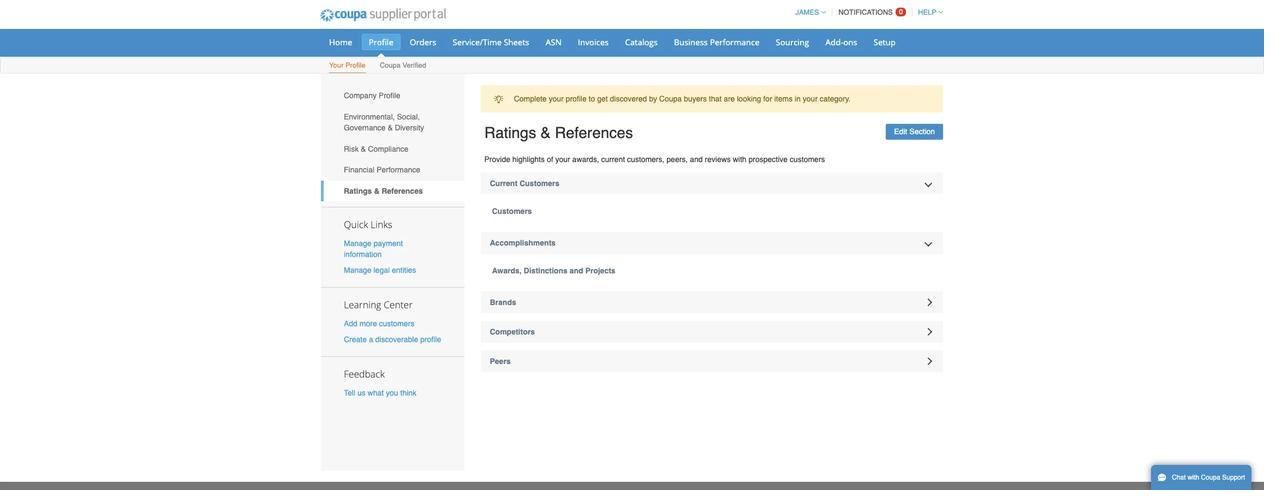 Task type: locate. For each thing, give the bounding box(es) containing it.
support
[[1222, 474, 1245, 481]]

your profile
[[329, 61, 366, 69]]

customers
[[520, 179, 560, 188], [492, 207, 532, 216]]

and
[[690, 155, 703, 164], [570, 266, 583, 275]]

payment
[[374, 239, 403, 248]]

profile
[[566, 95, 587, 103], [420, 335, 441, 344]]

0 vertical spatial coupa
[[380, 61, 401, 69]]

quick
[[344, 218, 368, 231]]

and right 'peers,'
[[690, 155, 703, 164]]

0 vertical spatial profile
[[369, 37, 393, 47]]

section
[[910, 127, 935, 136]]

profile up environmental, social, governance & diversity link
[[379, 91, 400, 100]]

1 vertical spatial coupa
[[659, 95, 682, 103]]

with right chat
[[1188, 474, 1199, 481]]

0 vertical spatial customers
[[520, 179, 560, 188]]

your right the complete
[[549, 95, 564, 103]]

coupa verified link
[[379, 59, 427, 73]]

ratings & references down "financial performance"
[[344, 187, 423, 195]]

environmental,
[[344, 112, 395, 121]]

1 horizontal spatial coupa
[[659, 95, 682, 103]]

ratings & references up of at left
[[484, 124, 633, 142]]

business performance
[[674, 37, 760, 47]]

2 manage from the top
[[344, 266, 371, 275]]

business
[[674, 37, 708, 47]]

ratings & references link
[[321, 180, 464, 202]]

references
[[555, 124, 633, 142], [382, 187, 423, 195]]

items
[[774, 95, 793, 103]]

current
[[601, 155, 625, 164]]

james link
[[791, 8, 826, 16]]

profile inside "link"
[[369, 37, 393, 47]]

1 horizontal spatial references
[[555, 124, 633, 142]]

0 vertical spatial ratings & references
[[484, 124, 633, 142]]

0 vertical spatial with
[[733, 155, 746, 164]]

1 vertical spatial manage
[[344, 266, 371, 275]]

discoverable
[[375, 335, 418, 344]]

chat with coupa support button
[[1151, 465, 1252, 490]]

1 horizontal spatial with
[[1188, 474, 1199, 481]]

0 vertical spatial customers
[[790, 155, 825, 164]]

customers right prospective
[[790, 155, 825, 164]]

legal
[[374, 266, 390, 275]]

2 horizontal spatial coupa
[[1201, 474, 1220, 481]]

manage up information
[[344, 239, 371, 248]]

company profile
[[344, 91, 400, 100]]

1 horizontal spatial performance
[[710, 37, 760, 47]]

current
[[490, 179, 517, 188]]

0 horizontal spatial and
[[570, 266, 583, 275]]

competitors heading
[[481, 321, 943, 343]]

profile for your profile
[[345, 61, 366, 69]]

& inside the environmental, social, governance & diversity
[[388, 123, 393, 132]]

customers down of at left
[[520, 179, 560, 188]]

add more customers link
[[344, 319, 414, 328]]

0 vertical spatial profile
[[566, 95, 587, 103]]

& up of at left
[[540, 124, 551, 142]]

1 vertical spatial ratings
[[344, 187, 372, 195]]

manage down information
[[344, 266, 371, 275]]

james
[[795, 8, 819, 16]]

orders link
[[403, 34, 443, 50]]

company
[[344, 91, 377, 100]]

0 horizontal spatial with
[[733, 155, 746, 164]]

0 vertical spatial ratings
[[484, 124, 536, 142]]

1 vertical spatial references
[[382, 187, 423, 195]]

feedback
[[344, 367, 385, 381]]

financial performance
[[344, 166, 420, 174]]

profile right discoverable
[[420, 335, 441, 344]]

1 horizontal spatial ratings & references
[[484, 124, 633, 142]]

0 horizontal spatial ratings & references
[[344, 187, 423, 195]]

1 vertical spatial profile
[[345, 61, 366, 69]]

performance
[[710, 37, 760, 47], [377, 166, 420, 174]]

0 horizontal spatial coupa
[[380, 61, 401, 69]]

profile link
[[362, 34, 401, 50]]

that
[[709, 95, 722, 103]]

0 horizontal spatial performance
[[377, 166, 420, 174]]

of
[[547, 155, 553, 164]]

edit section
[[894, 127, 935, 136]]

prospective
[[749, 155, 788, 164]]

1 vertical spatial customers
[[379, 319, 414, 328]]

social,
[[397, 112, 420, 121]]

add-ons link
[[818, 34, 864, 50]]

coupa supplier portal image
[[313, 2, 453, 29]]

peers
[[490, 357, 511, 366]]

coupa inside alert
[[659, 95, 682, 103]]

1 horizontal spatial customers
[[790, 155, 825, 164]]

coupa left support
[[1201, 474, 1220, 481]]

profile right your
[[345, 61, 366, 69]]

1 horizontal spatial profile
[[566, 95, 587, 103]]

0 horizontal spatial profile
[[420, 335, 441, 344]]

navigation
[[791, 2, 943, 23]]

tell us what you think
[[344, 389, 417, 398]]

quick links
[[344, 218, 392, 231]]

add-ons
[[826, 37, 857, 47]]

manage inside manage payment information
[[344, 239, 371, 248]]

0 horizontal spatial ratings
[[344, 187, 372, 195]]

references up awards,
[[555, 124, 633, 142]]

ratings
[[484, 124, 536, 142], [344, 187, 372, 195]]

complete your profile to get discovered by coupa buyers that are looking for items in your category.
[[514, 95, 851, 103]]

coupa inside button
[[1201, 474, 1220, 481]]

performance inside financial performance link
[[377, 166, 420, 174]]

home
[[329, 37, 352, 47]]

coupa right the by
[[659, 95, 682, 103]]

profile down coupa supplier portal image
[[369, 37, 393, 47]]

compliance
[[368, 144, 408, 153]]

1 vertical spatial with
[[1188, 474, 1199, 481]]

notifications 0
[[839, 8, 903, 16]]

2 vertical spatial profile
[[379, 91, 400, 100]]

1 vertical spatial ratings & references
[[344, 187, 423, 195]]

performance right business
[[710, 37, 760, 47]]

your
[[549, 95, 564, 103], [803, 95, 818, 103], [555, 155, 570, 164]]

& down "financial performance"
[[374, 187, 380, 195]]

performance down risk & compliance 'link'
[[377, 166, 420, 174]]

risk & compliance link
[[321, 138, 464, 159]]

1 horizontal spatial and
[[690, 155, 703, 164]]

1 manage from the top
[[344, 239, 371, 248]]

peers button
[[481, 350, 943, 372]]

with right reviews
[[733, 155, 746, 164]]

1 vertical spatial performance
[[377, 166, 420, 174]]

ratings up provide
[[484, 124, 536, 142]]

customers
[[790, 155, 825, 164], [379, 319, 414, 328]]

add
[[344, 319, 357, 328]]

service/time
[[453, 37, 502, 47]]

business performance link
[[667, 34, 767, 50]]

sourcing
[[776, 37, 809, 47]]

environmental, social, governance & diversity
[[344, 112, 424, 132]]

learning center
[[344, 298, 413, 311]]

reviews
[[705, 155, 731, 164]]

ons
[[843, 37, 857, 47]]

performance inside business performance link
[[710, 37, 760, 47]]

center
[[384, 298, 413, 311]]

& right risk on the top left of page
[[361, 144, 366, 153]]

customers down current
[[492, 207, 532, 216]]

profile
[[369, 37, 393, 47], [345, 61, 366, 69], [379, 91, 400, 100]]

and left projects
[[570, 266, 583, 275]]

&
[[388, 123, 393, 132], [540, 124, 551, 142], [361, 144, 366, 153], [374, 187, 380, 195]]

& left diversity
[[388, 123, 393, 132]]

0 horizontal spatial references
[[382, 187, 423, 195]]

setup
[[874, 37, 896, 47]]

financial
[[344, 166, 374, 174]]

coupa left verified
[[380, 61, 401, 69]]

sheets
[[504, 37, 529, 47]]

customers up discoverable
[[379, 319, 414, 328]]

profile left to
[[566, 95, 587, 103]]

ratings down the 'financial'
[[344, 187, 372, 195]]

references down financial performance link
[[382, 187, 423, 195]]

your profile link
[[329, 59, 366, 73]]

think
[[400, 389, 417, 398]]

0 horizontal spatial customers
[[379, 319, 414, 328]]

your
[[329, 61, 343, 69]]

learning
[[344, 298, 381, 311]]

2 vertical spatial coupa
[[1201, 474, 1220, 481]]

diversity
[[395, 123, 424, 132]]

manage for manage legal entities
[[344, 266, 371, 275]]

your right of at left
[[555, 155, 570, 164]]

0 vertical spatial performance
[[710, 37, 760, 47]]

0 vertical spatial manage
[[344, 239, 371, 248]]

you
[[386, 389, 398, 398]]



Task type: vqa. For each thing, say whether or not it's contained in the screenshot.
Selected list box
no



Task type: describe. For each thing, give the bounding box(es) containing it.
environmental, social, governance & diversity link
[[321, 106, 464, 138]]

performance for financial performance
[[377, 166, 420, 174]]

current customers
[[490, 179, 560, 188]]

0 vertical spatial and
[[690, 155, 703, 164]]

category.
[[820, 95, 851, 103]]

buyers
[[684, 95, 707, 103]]

profile inside complete your profile to get discovered by coupa buyers that are looking for items in your category. alert
[[566, 95, 587, 103]]

& inside risk & compliance 'link'
[[361, 144, 366, 153]]

us
[[357, 389, 366, 398]]

edit
[[894, 127, 907, 136]]

accomplishments heading
[[481, 232, 943, 254]]

profile for company profile
[[379, 91, 400, 100]]

current customers button
[[481, 172, 943, 194]]

edit section link
[[886, 124, 943, 140]]

navigation containing notifications 0
[[791, 2, 943, 23]]

entities
[[392, 266, 416, 275]]

accomplishments
[[490, 239, 556, 247]]

verified
[[403, 61, 426, 69]]

home link
[[322, 34, 359, 50]]

are
[[724, 95, 735, 103]]

with inside button
[[1188, 474, 1199, 481]]

customers,
[[627, 155, 665, 164]]

highlights
[[512, 155, 545, 164]]

current customers heading
[[481, 172, 943, 194]]

brands heading
[[481, 291, 943, 313]]

add more customers
[[344, 319, 414, 328]]

customers inside current customers dropdown button
[[520, 179, 560, 188]]

chat
[[1172, 474, 1186, 481]]

sourcing link
[[769, 34, 816, 50]]

& inside 'ratings & references' link
[[374, 187, 380, 195]]

help link
[[913, 8, 943, 16]]

1 horizontal spatial ratings
[[484, 124, 536, 142]]

awards,
[[572, 155, 599, 164]]

more
[[360, 319, 377, 328]]

manage for manage payment information
[[344, 239, 371, 248]]

projects
[[585, 266, 615, 275]]

provide
[[484, 155, 510, 164]]

provide highlights of your awards, current customers, peers, and reviews with prospective customers
[[484, 155, 825, 164]]

complete
[[514, 95, 547, 103]]

asn
[[546, 37, 562, 47]]

tell
[[344, 389, 355, 398]]

1 vertical spatial profile
[[420, 335, 441, 344]]

performance for business performance
[[710, 37, 760, 47]]

financial performance link
[[321, 159, 464, 180]]

add-
[[826, 37, 843, 47]]

service/time sheets link
[[446, 34, 536, 50]]

to
[[589, 95, 595, 103]]

tell us what you think button
[[344, 388, 417, 399]]

create a discoverable profile
[[344, 335, 441, 344]]

brands button
[[481, 291, 943, 313]]

service/time sheets
[[453, 37, 529, 47]]

create a discoverable profile link
[[344, 335, 441, 344]]

setup link
[[867, 34, 903, 50]]

1 vertical spatial customers
[[492, 207, 532, 216]]

invoices
[[578, 37, 609, 47]]

in
[[795, 95, 801, 103]]

catalogs link
[[618, 34, 665, 50]]

catalogs
[[625, 37, 658, 47]]

a
[[369, 335, 373, 344]]

notifications
[[839, 8, 893, 16]]

peers heading
[[481, 350, 943, 372]]

distinctions
[[524, 266, 568, 275]]

0 vertical spatial references
[[555, 124, 633, 142]]

awards,
[[492, 266, 522, 275]]

looking
[[737, 95, 761, 103]]

get
[[597, 95, 608, 103]]

competitors button
[[481, 321, 943, 343]]

risk
[[344, 144, 359, 153]]

coupa verified
[[380, 61, 426, 69]]

links
[[371, 218, 392, 231]]

for
[[763, 95, 772, 103]]

create
[[344, 335, 367, 344]]

your right in
[[803, 95, 818, 103]]

0
[[899, 8, 903, 16]]

brands
[[490, 298, 516, 307]]

complete your profile to get discovered by coupa buyers that are looking for items in your category. alert
[[481, 85, 943, 113]]

company profile link
[[321, 85, 464, 106]]

manage legal entities
[[344, 266, 416, 275]]

information
[[344, 250, 382, 259]]

accomplishments button
[[481, 232, 943, 254]]

chat with coupa support
[[1172, 474, 1245, 481]]

asn link
[[539, 34, 569, 50]]

orders
[[410, 37, 436, 47]]

what
[[368, 389, 384, 398]]

1 vertical spatial and
[[570, 266, 583, 275]]

competitors
[[490, 327, 535, 336]]



